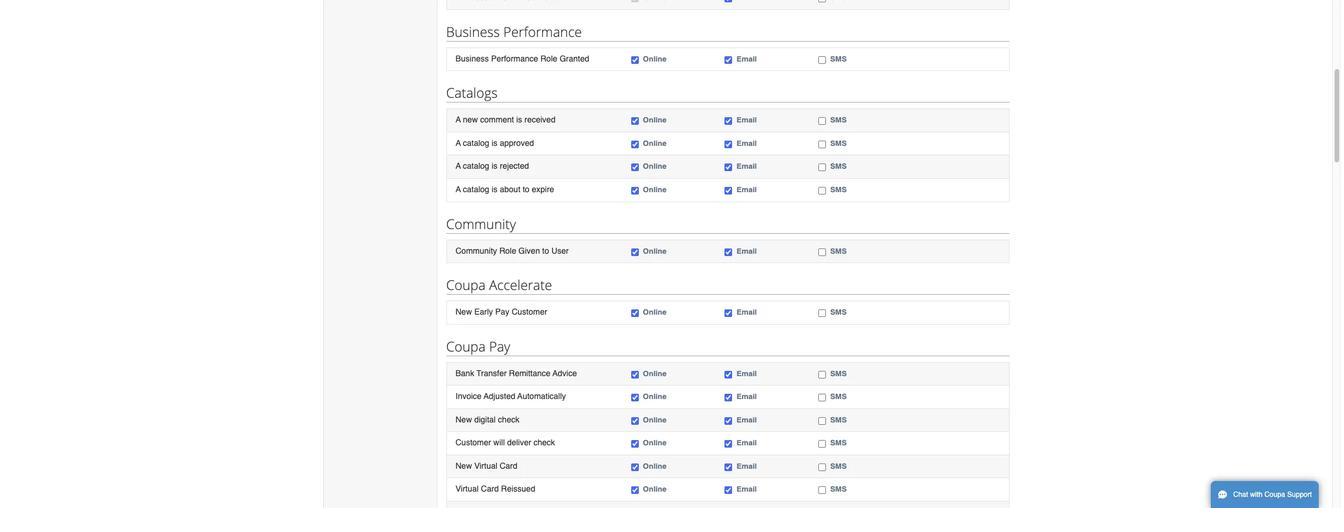 Task type: describe. For each thing, give the bounding box(es) containing it.
a for a catalog is rejected
[[456, 162, 461, 171]]

online for rejected
[[643, 162, 667, 171]]

granted
[[560, 54, 590, 63]]

automatically
[[518, 392, 566, 402]]

sms for to
[[831, 247, 847, 256]]

online for approved
[[643, 139, 667, 148]]

10 online from the top
[[643, 416, 667, 425]]

new for new early pay customer
[[456, 308, 472, 317]]

received
[[525, 115, 556, 125]]

remittance
[[509, 369, 551, 378]]

new early pay customer
[[456, 308, 548, 317]]

sms for customer
[[831, 308, 847, 317]]

1 vertical spatial check
[[534, 439, 555, 448]]

online for granted
[[643, 54, 667, 63]]

expire
[[532, 185, 554, 194]]

email for is
[[737, 116, 757, 125]]

is for approved
[[492, 138, 498, 148]]

1 vertical spatial customer
[[456, 439, 491, 448]]

new for new virtual card
[[456, 462, 472, 471]]

business performance role granted
[[456, 54, 590, 63]]

a catalog is about to expire
[[456, 185, 554, 194]]

bank
[[456, 369, 474, 378]]

online for customer
[[643, 308, 667, 317]]

coupa for coupa pay
[[446, 337, 486, 356]]

chat
[[1234, 491, 1249, 499]]

1 horizontal spatial to
[[542, 246, 549, 256]]

12 online from the top
[[643, 462, 667, 471]]

online for check
[[643, 439, 667, 448]]

0 horizontal spatial to
[[523, 185, 530, 194]]

early
[[474, 308, 493, 317]]

9 email from the top
[[737, 393, 757, 402]]

email for approved
[[737, 139, 757, 148]]

email for advice
[[737, 370, 757, 378]]

new digital check
[[456, 415, 520, 425]]

support
[[1288, 491, 1312, 499]]

customer will deliver check
[[456, 439, 555, 448]]

email for check
[[737, 439, 757, 448]]

10 sms from the top
[[831, 416, 847, 425]]

13 online from the top
[[643, 486, 667, 494]]

email for granted
[[737, 54, 757, 63]]

9 sms from the top
[[831, 393, 847, 402]]

coupa for coupa accelerate
[[446, 276, 486, 295]]

online for to
[[643, 247, 667, 256]]

a catalog is approved
[[456, 138, 534, 148]]

0 vertical spatial role
[[541, 54, 558, 63]]

sms for rejected
[[831, 162, 847, 171]]

about
[[500, 185, 521, 194]]

business performance
[[446, 22, 582, 41]]

new for new digital check
[[456, 415, 472, 425]]

performance for business performance role granted
[[491, 54, 538, 63]]

chat with coupa support button
[[1211, 482, 1320, 509]]

coupa inside "button"
[[1265, 491, 1286, 499]]

invoice adjusted automatically
[[456, 392, 566, 402]]

sms for granted
[[831, 54, 847, 63]]

a new comment is received
[[456, 115, 556, 125]]

will
[[494, 439, 505, 448]]

0 vertical spatial virtual
[[474, 462, 498, 471]]



Task type: vqa. For each thing, say whether or not it's contained in the screenshot.
coupa
yes



Task type: locate. For each thing, give the bounding box(es) containing it.
3 email from the top
[[737, 139, 757, 148]]

coupa right with
[[1265, 491, 1286, 499]]

3 a from the top
[[456, 162, 461, 171]]

business
[[446, 22, 500, 41], [456, 54, 489, 63]]

virtual up virtual card reissued
[[474, 462, 498, 471]]

None checkbox
[[725, 56, 733, 64], [819, 56, 826, 64], [725, 118, 733, 125], [725, 164, 733, 172], [725, 249, 733, 256], [725, 310, 733, 318], [819, 310, 826, 318], [725, 371, 733, 379], [725, 395, 733, 402], [631, 418, 639, 425], [725, 418, 733, 425], [819, 418, 826, 425], [631, 464, 639, 472], [819, 464, 826, 472], [819, 487, 826, 495], [725, 56, 733, 64], [819, 56, 826, 64], [725, 118, 733, 125], [725, 164, 733, 172], [725, 249, 733, 256], [725, 310, 733, 318], [819, 310, 826, 318], [725, 371, 733, 379], [725, 395, 733, 402], [631, 418, 639, 425], [725, 418, 733, 425], [819, 418, 826, 425], [631, 464, 639, 472], [819, 464, 826, 472], [819, 487, 826, 495]]

0 horizontal spatial role
[[500, 246, 516, 256]]

a catalog is rejected
[[456, 162, 529, 171]]

0 vertical spatial community
[[446, 215, 516, 233]]

catalog down a catalog is approved in the top of the page
[[463, 162, 490, 171]]

catalogs
[[446, 83, 498, 102]]

is for rejected
[[492, 162, 498, 171]]

business for business performance role granted
[[456, 54, 489, 63]]

a for a new comment is received
[[456, 115, 461, 125]]

customer left will
[[456, 439, 491, 448]]

email for customer
[[737, 308, 757, 317]]

community
[[446, 215, 516, 233], [456, 246, 497, 256]]

online
[[643, 54, 667, 63], [643, 116, 667, 125], [643, 139, 667, 148], [643, 162, 667, 171], [643, 185, 667, 194], [643, 247, 667, 256], [643, 308, 667, 317], [643, 370, 667, 378], [643, 393, 667, 402], [643, 416, 667, 425], [643, 439, 667, 448], [643, 462, 667, 471], [643, 486, 667, 494]]

4 email from the top
[[737, 162, 757, 171]]

1 vertical spatial to
[[542, 246, 549, 256]]

8 sms from the top
[[831, 370, 847, 378]]

12 sms from the top
[[831, 462, 847, 471]]

online for is
[[643, 116, 667, 125]]

performance down business performance
[[491, 54, 538, 63]]

1 a from the top
[[456, 115, 461, 125]]

check
[[498, 415, 520, 425], [534, 439, 555, 448]]

virtual down "new virtual card"
[[456, 485, 479, 494]]

1 vertical spatial pay
[[489, 337, 511, 356]]

sms
[[831, 54, 847, 63], [831, 116, 847, 125], [831, 139, 847, 148], [831, 162, 847, 171], [831, 185, 847, 194], [831, 247, 847, 256], [831, 308, 847, 317], [831, 370, 847, 378], [831, 393, 847, 402], [831, 416, 847, 425], [831, 439, 847, 448], [831, 462, 847, 471], [831, 486, 847, 494]]

2 vertical spatial catalog
[[463, 185, 490, 194]]

3 online from the top
[[643, 139, 667, 148]]

11 sms from the top
[[831, 439, 847, 448]]

2 new from the top
[[456, 415, 472, 425]]

3 new from the top
[[456, 462, 472, 471]]

user
[[552, 246, 569, 256]]

6 online from the top
[[643, 247, 667, 256]]

sms for approved
[[831, 139, 847, 148]]

1 catalog from the top
[[463, 138, 490, 148]]

0 vertical spatial coupa
[[446, 276, 486, 295]]

community role given to user
[[456, 246, 569, 256]]

0 horizontal spatial card
[[481, 485, 499, 494]]

community for community role given to user
[[456, 246, 497, 256]]

is left about
[[492, 185, 498, 194]]

approved
[[500, 138, 534, 148]]

0 vertical spatial pay
[[495, 308, 510, 317]]

a left 'new'
[[456, 115, 461, 125]]

deliver
[[507, 439, 532, 448]]

6 email from the top
[[737, 247, 757, 256]]

performance for business performance
[[504, 22, 582, 41]]

a for a catalog is about to expire
[[456, 185, 461, 194]]

catalog
[[463, 138, 490, 148], [463, 162, 490, 171], [463, 185, 490, 194]]

business up business performance role granted
[[446, 22, 500, 41]]

bank transfer remittance advice
[[456, 369, 577, 378]]

check down invoice adjusted automatically
[[498, 415, 520, 425]]

2 email from the top
[[737, 116, 757, 125]]

1 vertical spatial role
[[500, 246, 516, 256]]

12 email from the top
[[737, 462, 757, 471]]

8 online from the top
[[643, 370, 667, 378]]

sms for is
[[831, 116, 847, 125]]

with
[[1251, 491, 1263, 499]]

2 sms from the top
[[831, 116, 847, 125]]

8 email from the top
[[737, 370, 757, 378]]

pay right early
[[495, 308, 510, 317]]

performance up business performance role granted
[[504, 22, 582, 41]]

given
[[519, 246, 540, 256]]

community up community role given to user
[[446, 215, 516, 233]]

coupa pay
[[446, 337, 511, 356]]

1 vertical spatial business
[[456, 54, 489, 63]]

1 online from the top
[[643, 54, 667, 63]]

9 online from the top
[[643, 393, 667, 402]]

to left user
[[542, 246, 549, 256]]

13 sms from the top
[[831, 486, 847, 494]]

a down a catalog is approved in the top of the page
[[456, 162, 461, 171]]

0 vertical spatial performance
[[504, 22, 582, 41]]

0 vertical spatial business
[[446, 22, 500, 41]]

new up virtual card reissued
[[456, 462, 472, 471]]

is left received
[[516, 115, 522, 125]]

1 vertical spatial new
[[456, 415, 472, 425]]

is for about
[[492, 185, 498, 194]]

community for community
[[446, 215, 516, 233]]

online for advice
[[643, 370, 667, 378]]

reissued
[[501, 485, 536, 494]]

new
[[456, 308, 472, 317], [456, 415, 472, 425], [456, 462, 472, 471]]

0 horizontal spatial customer
[[456, 439, 491, 448]]

accelerate
[[489, 276, 552, 295]]

online for about
[[643, 185, 667, 194]]

a for a catalog is approved
[[456, 138, 461, 148]]

digital
[[474, 415, 496, 425]]

4 sms from the top
[[831, 162, 847, 171]]

coupa up early
[[446, 276, 486, 295]]

email
[[737, 54, 757, 63], [737, 116, 757, 125], [737, 139, 757, 148], [737, 162, 757, 171], [737, 185, 757, 194], [737, 247, 757, 256], [737, 308, 757, 317], [737, 370, 757, 378], [737, 393, 757, 402], [737, 416, 757, 425], [737, 439, 757, 448], [737, 462, 757, 471], [737, 486, 757, 494]]

0 vertical spatial check
[[498, 415, 520, 425]]

rejected
[[500, 162, 529, 171]]

catalog down 'new'
[[463, 138, 490, 148]]

5 email from the top
[[737, 185, 757, 194]]

1 vertical spatial catalog
[[463, 162, 490, 171]]

to right about
[[523, 185, 530, 194]]

role
[[541, 54, 558, 63], [500, 246, 516, 256]]

new left early
[[456, 308, 472, 317]]

card down "new virtual card"
[[481, 485, 499, 494]]

coupa accelerate
[[446, 276, 552, 295]]

0 vertical spatial card
[[500, 462, 518, 471]]

5 sms from the top
[[831, 185, 847, 194]]

a down a catalog is rejected
[[456, 185, 461, 194]]

virtual card reissued
[[456, 485, 536, 494]]

sms for advice
[[831, 370, 847, 378]]

role left granted
[[541, 54, 558, 63]]

0 horizontal spatial check
[[498, 415, 520, 425]]

advice
[[553, 369, 577, 378]]

7 sms from the top
[[831, 308, 847, 317]]

business up catalogs
[[456, 54, 489, 63]]

2 vertical spatial new
[[456, 462, 472, 471]]

3 sms from the top
[[831, 139, 847, 148]]

catalog down a catalog is rejected
[[463, 185, 490, 194]]

comment
[[480, 115, 514, 125]]

a
[[456, 115, 461, 125], [456, 138, 461, 148], [456, 162, 461, 171], [456, 185, 461, 194]]

1 new from the top
[[456, 308, 472, 317]]

new left digital
[[456, 415, 472, 425]]

check right the deliver
[[534, 439, 555, 448]]

pay up transfer
[[489, 337, 511, 356]]

is left approved
[[492, 138, 498, 148]]

a up a catalog is rejected
[[456, 138, 461, 148]]

catalog for a catalog is rejected
[[463, 162, 490, 171]]

1 horizontal spatial customer
[[512, 308, 548, 317]]

7 online from the top
[[643, 308, 667, 317]]

card
[[500, 462, 518, 471], [481, 485, 499, 494]]

transfer
[[477, 369, 507, 378]]

0 vertical spatial customer
[[512, 308, 548, 317]]

adjusted
[[484, 392, 516, 402]]

customer
[[512, 308, 548, 317], [456, 439, 491, 448]]

sms for check
[[831, 439, 847, 448]]

0 vertical spatial to
[[523, 185, 530, 194]]

pay
[[495, 308, 510, 317], [489, 337, 511, 356]]

2 online from the top
[[643, 116, 667, 125]]

1 email from the top
[[737, 54, 757, 63]]

to
[[523, 185, 530, 194], [542, 246, 549, 256]]

3 catalog from the top
[[463, 185, 490, 194]]

0 vertical spatial new
[[456, 308, 472, 317]]

1 vertical spatial virtual
[[456, 485, 479, 494]]

5 online from the top
[[643, 185, 667, 194]]

1 vertical spatial coupa
[[446, 337, 486, 356]]

virtual
[[474, 462, 498, 471], [456, 485, 479, 494]]

coupa
[[446, 276, 486, 295], [446, 337, 486, 356], [1265, 491, 1286, 499]]

is
[[516, 115, 522, 125], [492, 138, 498, 148], [492, 162, 498, 171], [492, 185, 498, 194]]

catalog for a catalog is approved
[[463, 138, 490, 148]]

2 vertical spatial coupa
[[1265, 491, 1286, 499]]

7 email from the top
[[737, 308, 757, 317]]

1 horizontal spatial role
[[541, 54, 558, 63]]

6 sms from the top
[[831, 247, 847, 256]]

is left the rejected
[[492, 162, 498, 171]]

coupa up "bank"
[[446, 337, 486, 356]]

email for to
[[737, 247, 757, 256]]

email for rejected
[[737, 162, 757, 171]]

new
[[463, 115, 478, 125]]

None checkbox
[[631, 0, 639, 2], [725, 0, 733, 2], [819, 0, 826, 2], [631, 56, 639, 64], [631, 118, 639, 125], [819, 118, 826, 125], [631, 141, 639, 148], [725, 141, 733, 148], [819, 141, 826, 148], [631, 164, 639, 172], [819, 164, 826, 172], [631, 187, 639, 195], [725, 187, 733, 195], [819, 187, 826, 195], [631, 249, 639, 256], [819, 249, 826, 256], [631, 310, 639, 318], [631, 371, 639, 379], [819, 371, 826, 379], [631, 395, 639, 402], [819, 395, 826, 402], [631, 441, 639, 449], [725, 441, 733, 449], [819, 441, 826, 449], [725, 464, 733, 472], [631, 487, 639, 495], [725, 487, 733, 495], [631, 0, 639, 2], [725, 0, 733, 2], [819, 0, 826, 2], [631, 56, 639, 64], [631, 118, 639, 125], [819, 118, 826, 125], [631, 141, 639, 148], [725, 141, 733, 148], [819, 141, 826, 148], [631, 164, 639, 172], [819, 164, 826, 172], [631, 187, 639, 195], [725, 187, 733, 195], [819, 187, 826, 195], [631, 249, 639, 256], [819, 249, 826, 256], [631, 310, 639, 318], [631, 371, 639, 379], [819, 371, 826, 379], [631, 395, 639, 402], [819, 395, 826, 402], [631, 441, 639, 449], [725, 441, 733, 449], [819, 441, 826, 449], [725, 464, 733, 472], [631, 487, 639, 495], [725, 487, 733, 495]]

1 horizontal spatial check
[[534, 439, 555, 448]]

customer down the accelerate
[[512, 308, 548, 317]]

sms for about
[[831, 185, 847, 194]]

catalog for a catalog is about to expire
[[463, 185, 490, 194]]

performance
[[504, 22, 582, 41], [491, 54, 538, 63]]

1 sms from the top
[[831, 54, 847, 63]]

4 a from the top
[[456, 185, 461, 194]]

email for about
[[737, 185, 757, 194]]

1 horizontal spatial card
[[500, 462, 518, 471]]

10 email from the top
[[737, 416, 757, 425]]

invoice
[[456, 392, 482, 402]]

11 online from the top
[[643, 439, 667, 448]]

0 vertical spatial catalog
[[463, 138, 490, 148]]

4 online from the top
[[643, 162, 667, 171]]

card down 'customer will deliver check'
[[500, 462, 518, 471]]

1 vertical spatial community
[[456, 246, 497, 256]]

chat with coupa support
[[1234, 491, 1312, 499]]

1 vertical spatial performance
[[491, 54, 538, 63]]

role left given
[[500, 246, 516, 256]]

13 email from the top
[[737, 486, 757, 494]]

11 email from the top
[[737, 439, 757, 448]]

2 a from the top
[[456, 138, 461, 148]]

new virtual card
[[456, 462, 518, 471]]

1 vertical spatial card
[[481, 485, 499, 494]]

business for business performance
[[446, 22, 500, 41]]

2 catalog from the top
[[463, 162, 490, 171]]

community up "coupa accelerate" at left bottom
[[456, 246, 497, 256]]



